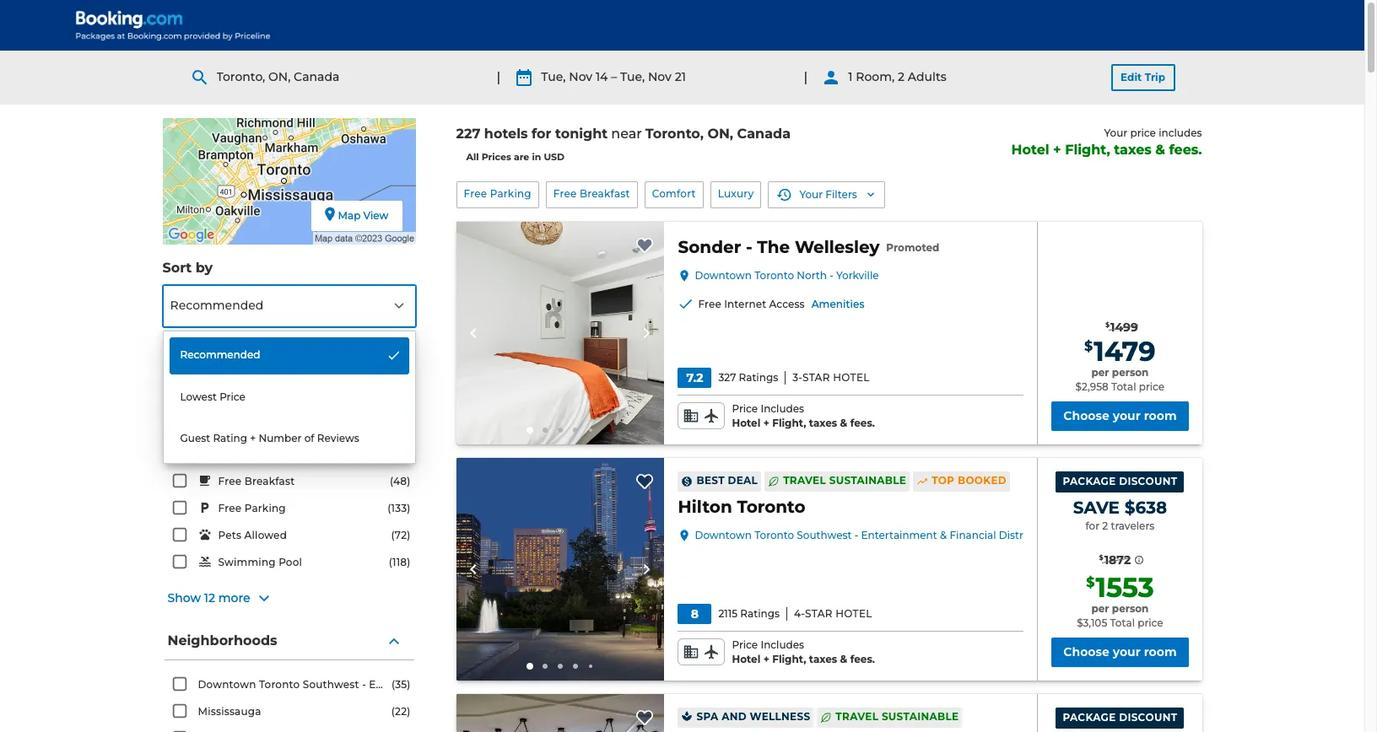 Task type: describe. For each thing, give the bounding box(es) containing it.
flight, for 1499
[[772, 417, 806, 430]]

0 vertical spatial canada
[[294, 69, 340, 85]]

sustainable for spa and wellness
[[882, 711, 959, 724]]

1 vertical spatial free parking
[[218, 502, 286, 515]]

amenities inside dropdown button
[[168, 402, 240, 418]]

- right north
[[830, 269, 834, 282]]

recommended for list box containing recommended
[[180, 349, 260, 361]]

go to image #2 image for 8
[[543, 664, 548, 669]]

price includes hotel + flight, taxes & fees. for 7.2
[[732, 403, 875, 430]]

total inside $ 1499 $ 1479 per person $2,958 total price
[[1112, 381, 1136, 393]]

& right (35) on the left of the page
[[450, 679, 457, 691]]

save $638
[[1073, 498, 1167, 518]]

person inside $ 1553 per person $3,105 total price
[[1112, 603, 1149, 615]]

1 horizontal spatial breakfast
[[580, 188, 630, 200]]

show
[[168, 591, 201, 606]]

star for 8
[[805, 607, 833, 620]]

rating
[[213, 432, 247, 445]]

free internet access amenities
[[698, 298, 865, 310]]

best
[[697, 475, 725, 487]]

downtown for (22)
[[198, 679, 256, 691]]

travelers
[[1111, 520, 1155, 532]]

0 horizontal spatial 2
[[898, 69, 905, 85]]

includes for 7.2
[[761, 403, 804, 415]]

go to image #5 image for 8
[[589, 665, 592, 668]]

12
[[204, 591, 215, 606]]

flight, inside the your price includes hotel + flight, taxes & fees.
[[1065, 141, 1110, 157]]

$3,105
[[1077, 617, 1108, 630]]

$ for 1553
[[1086, 575, 1095, 591]]

1
[[848, 69, 853, 85]]

+ inside the your price includes hotel + flight, taxes & fees.
[[1053, 141, 1061, 157]]

21
[[675, 69, 686, 85]]

best deal
[[697, 475, 758, 487]]

1 horizontal spatial toronto,
[[646, 126, 704, 142]]

go to image #3 image for 7.2
[[558, 428, 563, 433]]

$ 1872
[[1099, 553, 1131, 568]]

deal
[[728, 475, 758, 487]]

your for 1479
[[1113, 408, 1141, 424]]

0 horizontal spatial southwest
[[303, 679, 359, 691]]

1 tue, from the left
[[541, 69, 566, 85]]

& down 4-star hotel
[[840, 653, 848, 666]]

0 vertical spatial downtown toronto southwest - entertainment & financial districts
[[695, 529, 1042, 542]]

toronto for downtown toronto southwest - entertainment & financial districts
[[737, 497, 806, 517]]

access for free internet access
[[290, 448, 326, 461]]

tonight
[[555, 126, 608, 142]]

spa
[[697, 711, 719, 724]]

(48)
[[390, 475, 411, 488]]

includes
[[1159, 126, 1202, 139]]

(35)
[[392, 679, 411, 691]]

mississauga
[[198, 706, 261, 718]]

1 horizontal spatial for
[[1086, 520, 1100, 532]]

price inside list box
[[220, 391, 245, 403]]

hilton toronto
[[678, 497, 806, 517]]

$ for 1499
[[1106, 321, 1110, 329]]

toronto down hilton toronto in the bottom of the page
[[755, 529, 794, 542]]

(133)
[[388, 502, 411, 515]]

luxury
[[718, 188, 754, 200]]

per inside $ 1499 $ 1479 per person $2,958 total price
[[1092, 366, 1109, 379]]

neighborhoods
[[168, 633, 277, 649]]

wellesley
[[795, 237, 880, 257]]

downtown toronto north - yorkville
[[695, 269, 879, 282]]

(72)
[[391, 529, 411, 542]]

save
[[1073, 498, 1120, 518]]

sustainable for best deal
[[829, 475, 907, 487]]

taxes inside the your price includes hotel + flight, taxes & fees.
[[1114, 141, 1152, 157]]

taxes for for 2 travelers
[[809, 653, 837, 666]]

booking.com packages image
[[75, 10, 272, 41]]

- left the
[[746, 237, 753, 257]]

downtown for amenities
[[695, 269, 752, 282]]

8
[[691, 607, 699, 622]]

go to image #5 image for 7.2
[[589, 429, 592, 432]]

travel sustainable for spa and wellness
[[836, 711, 959, 724]]

go to image #4 image
[[573, 428, 578, 433]]

booked
[[958, 475, 1007, 487]]

sonder - the wellesley - promoted element
[[678, 235, 940, 259]]

wellness
[[750, 711, 811, 724]]

1 vertical spatial on,
[[708, 126, 734, 142]]

–
[[611, 69, 617, 85]]

view
[[363, 209, 388, 222]]

all
[[466, 151, 479, 163]]

hotels
[[484, 126, 528, 142]]

- left (35) on the left of the page
[[362, 679, 366, 691]]

toronto for mississauga
[[259, 679, 300, 691]]

expand image
[[864, 188, 878, 202]]

1 package from the top
[[1063, 475, 1116, 488]]

top
[[932, 475, 955, 487]]

1 horizontal spatial parking
[[490, 188, 532, 200]]

top booked
[[932, 475, 1007, 487]]

choose your room for 1479
[[1064, 408, 1177, 424]]

near
[[611, 126, 642, 142]]

(22)
[[391, 706, 411, 718]]

price includes hotel + flight, taxes & fees. for 8
[[732, 639, 875, 666]]

star for 7.2
[[803, 371, 830, 384]]

(216)
[[387, 448, 411, 461]]

2115
[[719, 607, 738, 620]]

fees. for for 2 travelers
[[851, 653, 875, 666]]

0 vertical spatial southwest
[[797, 529, 852, 542]]

show 12 more button
[[168, 589, 411, 609]]

(118)
[[389, 556, 411, 569]]

7.2
[[687, 371, 703, 386]]

free internet access
[[218, 448, 326, 461]]

| for 1 room, 2 adults
[[804, 69, 808, 85]]

227 hotels for tonight near toronto, on, canada
[[456, 126, 791, 142]]

0 vertical spatial free parking
[[464, 188, 532, 200]]

$2,958
[[1076, 381, 1109, 393]]

0 vertical spatial toronto,
[[216, 69, 265, 85]]

travel sustainable for best deal
[[783, 475, 907, 487]]

4-
[[794, 607, 805, 620]]

1553
[[1096, 572, 1154, 604]]

number
[[259, 432, 302, 445]]

2115 ratings
[[719, 607, 780, 620]]

all prices are in usd
[[466, 151, 565, 163]]

sort by
[[162, 260, 213, 276]]

guest rating + number of reviews
[[180, 432, 359, 445]]

1 room, 2 adults
[[848, 69, 947, 85]]

1479
[[1094, 335, 1156, 368]]

0 horizontal spatial for
[[532, 126, 552, 142]]

map
[[338, 209, 361, 222]]

$ left 1479
[[1085, 339, 1093, 355]]

0 horizontal spatial parking
[[244, 502, 286, 515]]

room,
[[856, 69, 895, 85]]

2 tue, from the left
[[620, 69, 645, 85]]

in
[[532, 151, 541, 163]]

sonder
[[678, 237, 741, 257]]

3-
[[793, 371, 803, 384]]

prices
[[482, 151, 511, 163]]

1 vertical spatial free breakfast
[[218, 475, 295, 488]]

toronto for free internet access
[[755, 269, 794, 282]]

swimming
[[218, 556, 276, 569]]

lowest price
[[180, 391, 245, 403]]

person inside $ 1499 $ 1479 per person $2,958 total price
[[1112, 366, 1149, 379]]

0 vertical spatial amenities
[[812, 298, 865, 310]]

$638
[[1125, 498, 1167, 518]]

lowest
[[180, 391, 217, 403]]

recommended for recommended dropdown button
[[170, 298, 264, 313]]

comfort
[[652, 188, 696, 200]]

your for your filters
[[800, 188, 823, 201]]

edit
[[1121, 71, 1142, 84]]

filters
[[826, 188, 857, 201]]

hilton
[[678, 497, 732, 517]]

tue, nov 14 – tue, nov 21
[[541, 69, 686, 85]]

1 vertical spatial canada
[[737, 126, 791, 142]]



Task type: locate. For each thing, give the bounding box(es) containing it.
total right $3,105
[[1110, 617, 1135, 630]]

are
[[514, 151, 529, 163]]

free parking up pets allowed at the bottom of the page
[[218, 502, 286, 515]]

go to image #1 image for 7.2
[[527, 427, 533, 434]]

+ inside list box
[[250, 432, 256, 445]]

choose
[[1064, 408, 1110, 424], [1064, 645, 1110, 660]]

0 vertical spatial fees.
[[1169, 141, 1202, 157]]

1 vertical spatial toronto,
[[646, 126, 704, 142]]

downtown
[[695, 269, 752, 282], [695, 529, 752, 542], [198, 679, 256, 691]]

0 horizontal spatial access
[[290, 448, 326, 461]]

1 includes from the top
[[761, 403, 804, 415]]

choose your room button for 1553
[[1052, 638, 1189, 667]]

fees. down 3-star hotel
[[851, 417, 875, 430]]

1 horizontal spatial entertainment
[[861, 529, 937, 542]]

amenities up guest on the left bottom of page
[[168, 402, 240, 418]]

1 horizontal spatial |
[[804, 69, 808, 85]]

1 vertical spatial your
[[800, 188, 823, 201]]

sort
[[162, 260, 192, 276]]

ratings right 2115
[[740, 607, 780, 620]]

0 horizontal spatial downtown toronto southwest - entertainment & financial districts
[[198, 679, 555, 691]]

your left filters
[[800, 188, 823, 201]]

total inside $ 1553 per person $3,105 total price
[[1110, 617, 1135, 630]]

image 1 of 20 image
[[456, 222, 665, 445]]

1 horizontal spatial travel
[[836, 711, 879, 724]]

1 horizontal spatial districts
[[999, 529, 1042, 542]]

2 photo carousel region from the top
[[456, 458, 665, 681]]

1 photo carousel region from the top
[[456, 222, 665, 445]]

1 vertical spatial flight,
[[772, 417, 806, 430]]

1 vertical spatial recommended
[[180, 349, 260, 361]]

the
[[757, 237, 790, 257]]

1 choose from the top
[[1064, 408, 1110, 424]]

ratings for 8
[[740, 607, 780, 620]]

edit trip button
[[1111, 64, 1175, 91]]

$ left 1499
[[1106, 321, 1110, 329]]

allowed
[[244, 529, 287, 542]]

recommended down by
[[170, 298, 264, 313]]

for up in
[[532, 126, 552, 142]]

hotel inside the your price includes hotel + flight, taxes & fees.
[[1012, 141, 1050, 157]]

room down $ 1553 per person $3,105 total price
[[1144, 645, 1177, 660]]

1 go to image #5 image from the top
[[589, 429, 592, 432]]

1 horizontal spatial 2
[[1103, 520, 1108, 532]]

package discount
[[1063, 475, 1178, 488], [1063, 711, 1178, 724]]

per inside $ 1553 per person $3,105 total price
[[1092, 603, 1109, 615]]

recommended inside dropdown button
[[170, 298, 264, 313]]

photo carousel region for 7.2
[[456, 222, 665, 445]]

0 vertical spatial flight,
[[1065, 141, 1110, 157]]

0 vertical spatial person
[[1112, 366, 1149, 379]]

access down "of"
[[290, 448, 326, 461]]

2 room from the top
[[1144, 645, 1177, 660]]

4-star hotel
[[794, 607, 872, 620]]

tue, right –
[[620, 69, 645, 85]]

1 per from the top
[[1092, 366, 1109, 379]]

southwest
[[797, 529, 852, 542], [303, 679, 359, 691]]

tue, left 14
[[541, 69, 566, 85]]

0 vertical spatial room
[[1144, 408, 1177, 424]]

guest
[[180, 432, 210, 445]]

1 horizontal spatial amenities
[[812, 298, 865, 310]]

1 vertical spatial discount
[[1119, 711, 1178, 724]]

price down 2115 ratings
[[732, 639, 758, 652]]

1 discount from the top
[[1119, 475, 1178, 488]]

internet for free internet access amenities
[[724, 298, 767, 310]]

1 horizontal spatial financial
[[950, 529, 996, 542]]

2 price includes hotel + flight, taxes & fees. from the top
[[732, 639, 875, 666]]

0 vertical spatial package discount
[[1063, 475, 1178, 488]]

your
[[1113, 408, 1141, 424], [1113, 645, 1141, 660]]

access
[[769, 298, 805, 310], [290, 448, 326, 461]]

price right lowest
[[220, 391, 245, 403]]

2 discount from the top
[[1119, 711, 1178, 724]]

choose your room for 1553
[[1064, 645, 1177, 660]]

2 | from the left
[[804, 69, 808, 85]]

2 vertical spatial price
[[1138, 617, 1164, 630]]

0 horizontal spatial nov
[[569, 69, 593, 85]]

list box containing recommended
[[162, 331, 416, 464]]

person down "1872"
[[1112, 603, 1149, 615]]

$ for 1872
[[1099, 554, 1104, 562]]

per up $3,105
[[1092, 603, 1109, 615]]

1 vertical spatial entertainment
[[369, 679, 447, 691]]

1 vertical spatial financial
[[460, 679, 508, 691]]

amenities button
[[164, 392, 414, 430]]

0 vertical spatial free breakfast
[[553, 188, 630, 200]]

1 horizontal spatial access
[[769, 298, 805, 310]]

2 choose from the top
[[1064, 645, 1110, 660]]

usd
[[544, 151, 565, 163]]

1 vertical spatial internet
[[244, 448, 287, 461]]

1 choose your room from the top
[[1064, 408, 1177, 424]]

& down top
[[940, 529, 947, 542]]

0 vertical spatial parking
[[490, 188, 532, 200]]

price left includes
[[1131, 126, 1156, 139]]

show 12 more
[[168, 591, 250, 606]]

districts
[[999, 529, 1042, 542], [511, 679, 555, 691]]

downtown down sonder on the top
[[695, 269, 752, 282]]

fees. for 1499
[[851, 417, 875, 430]]

0 horizontal spatial |
[[497, 69, 501, 85]]

choose for 1553
[[1064, 645, 1110, 660]]

neighborhoods button
[[164, 623, 414, 661]]

price includes hotel + flight, taxes & fees. down 4-
[[732, 639, 875, 666]]

1 vertical spatial ratings
[[740, 607, 780, 620]]

1 vertical spatial person
[[1112, 603, 1149, 615]]

0 vertical spatial 2
[[898, 69, 905, 85]]

your for your price includes hotel + flight, taxes & fees.
[[1104, 126, 1128, 139]]

financial right (35) on the left of the page
[[460, 679, 508, 691]]

financial down top booked
[[950, 529, 996, 542]]

package
[[1063, 475, 1116, 488], [1063, 711, 1116, 724]]

0 horizontal spatial free parking
[[218, 502, 286, 515]]

choose for 1479
[[1064, 408, 1110, 424]]

1 horizontal spatial internet
[[724, 298, 767, 310]]

more
[[218, 591, 250, 606]]

go to image #1 image
[[527, 427, 533, 434], [527, 663, 533, 670]]

your
[[1104, 126, 1128, 139], [800, 188, 823, 201]]

1 go to image #3 image from the top
[[558, 428, 563, 433]]

| up hotels
[[497, 69, 501, 85]]

your down $ 1553 per person $3,105 total price
[[1113, 645, 1141, 660]]

0 horizontal spatial entertainment
[[369, 679, 447, 691]]

1 vertical spatial downtown toronto southwest - entertainment & financial districts
[[198, 679, 555, 691]]

$ left "1872"
[[1099, 554, 1104, 562]]

choose your room button down $3,105
[[1052, 638, 1189, 667]]

edit trip
[[1121, 71, 1166, 84]]

room
[[1144, 408, 1177, 424], [1144, 645, 1177, 660]]

parking up allowed
[[244, 502, 286, 515]]

0 vertical spatial taxes
[[1114, 141, 1152, 157]]

1 vertical spatial taxes
[[809, 417, 837, 430]]

2 choose your room button from the top
[[1052, 638, 1189, 667]]

taxes down 3-star hotel
[[809, 417, 837, 430]]

1 horizontal spatial free parking
[[464, 188, 532, 200]]

southwest down neighborhoods dropdown button
[[303, 679, 359, 691]]

travel sustainable
[[783, 475, 907, 487], [836, 711, 959, 724]]

1872
[[1104, 553, 1131, 568]]

star right 2115 ratings
[[805, 607, 833, 620]]

your price includes hotel + flight, taxes & fees.
[[1012, 126, 1202, 157]]

2 down save
[[1103, 520, 1108, 532]]

2 go to image #3 image from the top
[[558, 664, 563, 669]]

2
[[898, 69, 905, 85], [1103, 520, 1108, 532]]

2 package discount from the top
[[1063, 711, 1178, 724]]

0 vertical spatial your
[[1113, 408, 1141, 424]]

0 horizontal spatial canada
[[294, 69, 340, 85]]

0 horizontal spatial financial
[[460, 679, 508, 691]]

internet down guest rating + number of reviews
[[244, 448, 287, 461]]

fees. down 4-star hotel
[[851, 653, 875, 666]]

0 horizontal spatial travel
[[783, 475, 826, 487]]

southwest up 4-star hotel
[[797, 529, 852, 542]]

1 vertical spatial go to image #3 image
[[558, 664, 563, 669]]

property building image
[[456, 458, 665, 681]]

parking
[[490, 188, 532, 200], [244, 502, 286, 515]]

choose your room button for 1479
[[1052, 402, 1189, 431]]

0 vertical spatial breakfast
[[580, 188, 630, 200]]

taxes down 4-star hotel
[[809, 653, 837, 666]]

3-star hotel
[[793, 371, 870, 384]]

yorkville
[[836, 269, 879, 282]]

0 vertical spatial discount
[[1119, 475, 1178, 488]]

price for 8
[[732, 639, 758, 652]]

toronto down the
[[755, 269, 794, 282]]

1 vertical spatial southwest
[[303, 679, 359, 691]]

access down downtown toronto north - yorkville
[[769, 298, 805, 310]]

flight, for for 2 travelers
[[772, 653, 806, 666]]

travel for spa and wellness
[[836, 711, 879, 724]]

toronto,
[[216, 69, 265, 85], [646, 126, 704, 142]]

per up $2,958
[[1092, 366, 1109, 379]]

breakfast down 227 hotels for tonight near toronto, on, canada
[[580, 188, 630, 200]]

2 includes from the top
[[761, 639, 804, 652]]

327
[[719, 371, 736, 384]]

your for 1553
[[1113, 645, 1141, 660]]

price inside $ 1553 per person $3,105 total price
[[1138, 617, 1164, 630]]

2 nov from the left
[[648, 69, 672, 85]]

and
[[722, 711, 747, 724]]

choose down $2,958
[[1064, 408, 1110, 424]]

1 vertical spatial includes
[[761, 639, 804, 652]]

taxes for 1499
[[809, 417, 837, 430]]

go to image #3 image
[[558, 428, 563, 433], [558, 664, 563, 669]]

1 vertical spatial choose your room
[[1064, 645, 1177, 660]]

& down includes
[[1156, 141, 1166, 157]]

list box
[[162, 331, 416, 464]]

0 horizontal spatial free breakfast
[[218, 475, 295, 488]]

hilton toronto element
[[678, 495, 806, 519]]

0 vertical spatial go to image #5 image
[[589, 429, 592, 432]]

nov left 14
[[569, 69, 593, 85]]

entertainment down top
[[861, 529, 937, 542]]

0 horizontal spatial amenities
[[168, 402, 240, 418]]

0 horizontal spatial on,
[[268, 69, 291, 85]]

nov left 21
[[648, 69, 672, 85]]

photo carousel region
[[456, 222, 665, 445], [456, 458, 665, 681], [456, 694, 665, 733]]

ratings right 327
[[739, 371, 778, 384]]

total right $2,958
[[1112, 381, 1136, 393]]

by
[[196, 260, 213, 276]]

go to image #1 image for 8
[[527, 663, 533, 670]]

financial
[[950, 529, 996, 542], [460, 679, 508, 691]]

2 go to image #5 image from the top
[[589, 665, 592, 668]]

0 vertical spatial star
[[803, 371, 830, 384]]

for 2 travelers
[[1086, 520, 1155, 532]]

1 room from the top
[[1144, 408, 1177, 424]]

reviews
[[317, 432, 359, 445]]

1 vertical spatial travel sustainable
[[836, 711, 959, 724]]

0 vertical spatial districts
[[999, 529, 1042, 542]]

1 vertical spatial breakfast
[[244, 475, 295, 488]]

2 vertical spatial flight,
[[772, 653, 806, 666]]

downtown down hilton
[[695, 529, 752, 542]]

amenities
[[812, 298, 865, 310], [168, 402, 240, 418]]

1 vertical spatial downtown
[[695, 529, 752, 542]]

price for 7.2
[[732, 403, 758, 415]]

internet down downtown toronto north - yorkville
[[724, 298, 767, 310]]

2 right the room,
[[898, 69, 905, 85]]

photo carousel region for 8
[[456, 458, 665, 681]]

ratings
[[739, 371, 778, 384], [740, 607, 780, 620]]

internet for free internet access
[[244, 448, 287, 461]]

3 photo carousel region from the top
[[456, 694, 665, 733]]

1 horizontal spatial downtown toronto southwest - entertainment & financial districts
[[695, 529, 1042, 542]]

2 choose your room from the top
[[1064, 645, 1177, 660]]

room down $ 1499 $ 1479 per person $2,958 total price
[[1144, 408, 1177, 424]]

go to image #3 image for 8
[[558, 664, 563, 669]]

2 vertical spatial taxes
[[809, 653, 837, 666]]

1 nov from the left
[[569, 69, 593, 85]]

recommended up lowest price
[[180, 349, 260, 361]]

spa and wellness
[[697, 711, 811, 724]]

person down 1499
[[1112, 366, 1149, 379]]

canada
[[294, 69, 340, 85], [737, 126, 791, 142]]

choose down $3,105
[[1064, 645, 1110, 660]]

1 vertical spatial districts
[[511, 679, 555, 691]]

0 vertical spatial recommended
[[170, 298, 264, 313]]

price
[[220, 391, 245, 403], [732, 403, 758, 415], [732, 639, 758, 652]]

travel for best deal
[[783, 475, 826, 487]]

price down 1479
[[1139, 381, 1165, 393]]

includes down 4-
[[761, 639, 804, 652]]

0 vertical spatial ratings
[[739, 371, 778, 384]]

0 vertical spatial travel
[[783, 475, 826, 487]]

choose your room down $3,105
[[1064, 645, 1177, 660]]

star right 327 ratings
[[803, 371, 830, 384]]

1 horizontal spatial free breakfast
[[553, 188, 630, 200]]

taxes down the edit
[[1114, 141, 1152, 157]]

1 vertical spatial amenities
[[168, 402, 240, 418]]

1 package discount from the top
[[1063, 475, 1178, 488]]

1 vertical spatial 2
[[1103, 520, 1108, 532]]

0 horizontal spatial tue,
[[541, 69, 566, 85]]

includes down 3-
[[761, 403, 804, 415]]

& down 3-star hotel
[[840, 417, 848, 430]]

recommended inside list box
[[180, 349, 260, 361]]

2 your from the top
[[1113, 645, 1141, 660]]

1 horizontal spatial on,
[[708, 126, 734, 142]]

travel
[[783, 475, 826, 487], [836, 711, 879, 724]]

1 vertical spatial for
[[1086, 520, 1100, 532]]

your filters
[[800, 188, 857, 201]]

- up 4-star hotel
[[855, 529, 859, 542]]

pets allowed
[[218, 529, 287, 542]]

access for free internet access amenities
[[769, 298, 805, 310]]

1 go to image #2 image from the top
[[543, 428, 548, 433]]

0 vertical spatial downtown
[[695, 269, 752, 282]]

price inside the your price includes hotel + flight, taxes & fees.
[[1131, 126, 1156, 139]]

for down save
[[1086, 520, 1100, 532]]

your filters button
[[768, 181, 885, 208]]

adults
[[908, 69, 947, 85]]

choose your room button down $2,958
[[1052, 402, 1189, 431]]

toronto down deal
[[737, 497, 806, 517]]

| left 1
[[804, 69, 808, 85]]

choose your room button
[[1052, 402, 1189, 431], [1052, 638, 1189, 667]]

room for 1553
[[1144, 645, 1177, 660]]

1 vertical spatial price includes hotel + flight, taxes & fees.
[[732, 639, 875, 666]]

toronto down neighborhoods dropdown button
[[259, 679, 300, 691]]

toronto
[[755, 269, 794, 282], [737, 497, 806, 517], [755, 529, 794, 542], [259, 679, 300, 691]]

1 vertical spatial choose your room button
[[1052, 638, 1189, 667]]

& inside the your price includes hotel + flight, taxes & fees.
[[1156, 141, 1166, 157]]

north
[[797, 269, 827, 282]]

2 person from the top
[[1112, 603, 1149, 615]]

0 vertical spatial choose your room button
[[1052, 402, 1189, 431]]

14
[[596, 69, 608, 85]]

0 vertical spatial financial
[[950, 529, 996, 542]]

2 package from the top
[[1063, 711, 1116, 724]]

fees. down includes
[[1169, 141, 1202, 157]]

$ left 1553
[[1086, 575, 1095, 591]]

downtown up mississauga
[[198, 679, 256, 691]]

1 vertical spatial room
[[1144, 645, 1177, 660]]

includes for 8
[[761, 639, 804, 652]]

for
[[532, 126, 552, 142], [1086, 520, 1100, 532]]

free
[[464, 188, 487, 200], [553, 188, 577, 200], [698, 298, 721, 310], [218, 448, 242, 461], [218, 475, 242, 488], [218, 502, 242, 515]]

price inside $ 1499 $ 1479 per person $2,958 total price
[[1139, 381, 1165, 393]]

0 vertical spatial on,
[[268, 69, 291, 85]]

price includes hotel + flight, taxes & fees. down 3-
[[732, 403, 875, 430]]

1 vertical spatial price
[[1139, 381, 1165, 393]]

ratings for 7.2
[[739, 371, 778, 384]]

room for 1479
[[1144, 408, 1177, 424]]

fees. inside the your price includes hotel + flight, taxes & fees.
[[1169, 141, 1202, 157]]

1 | from the left
[[497, 69, 501, 85]]

go to image #2 image
[[543, 428, 548, 433], [543, 664, 548, 669]]

-
[[746, 237, 753, 257], [830, 269, 834, 282], [855, 529, 859, 542], [362, 679, 366, 691]]

price down 1553
[[1138, 617, 1164, 630]]

1 horizontal spatial southwest
[[797, 529, 852, 542]]

2 go to image #1 image from the top
[[527, 663, 533, 670]]

discount
[[1119, 475, 1178, 488], [1119, 711, 1178, 724]]

0 vertical spatial price includes hotel + flight, taxes & fees.
[[732, 403, 875, 430]]

$ inside $ 1553 per person $3,105 total price
[[1086, 575, 1095, 591]]

breakfast
[[580, 188, 630, 200], [244, 475, 295, 488]]

free breakfast down free internet access
[[218, 475, 295, 488]]

1 vertical spatial your
[[1113, 645, 1141, 660]]

0 horizontal spatial districts
[[511, 679, 555, 691]]

free breakfast down usd at the left
[[553, 188, 630, 200]]

0 vertical spatial your
[[1104, 126, 1128, 139]]

free parking down the prices
[[464, 188, 532, 200]]

0 vertical spatial entertainment
[[861, 529, 937, 542]]

go to image #2 image for 7.2
[[543, 428, 548, 433]]

pets
[[218, 529, 242, 542]]

breakfast down free internet access
[[244, 475, 295, 488]]

trip
[[1145, 71, 1166, 84]]

go to image #5 image
[[589, 429, 592, 432], [589, 665, 592, 668]]

1 person from the top
[[1112, 366, 1149, 379]]

your down $ 1499 $ 1479 per person $2,958 total price
[[1113, 408, 1141, 424]]

| for tue, nov 14 – tue, nov 21
[[497, 69, 501, 85]]

of
[[304, 432, 314, 445]]

1 vertical spatial star
[[805, 607, 833, 620]]

1 go to image #1 image from the top
[[527, 427, 533, 434]]

parking down the all prices are in usd
[[490, 188, 532, 200]]

$ 1499 $ 1479 per person $2,958 total price
[[1076, 320, 1165, 393]]

your inside the your price includes hotel + flight, taxes & fees.
[[1104, 126, 1128, 139]]

travel right wellness
[[836, 711, 879, 724]]

1 horizontal spatial canada
[[737, 126, 791, 142]]

1 vertical spatial sustainable
[[882, 711, 959, 724]]

2 per from the top
[[1092, 603, 1109, 615]]

1 price includes hotel + flight, taxes & fees. from the top
[[732, 403, 875, 430]]

your down the edit
[[1104, 126, 1128, 139]]

1 your from the top
[[1113, 408, 1141, 424]]

toronto, on, canada
[[216, 69, 340, 85]]

0 vertical spatial go to image #2 image
[[543, 428, 548, 433]]

amenities down yorkville
[[812, 298, 865, 310]]

$ inside $ 1872
[[1099, 554, 1104, 562]]

choose your room down $2,958
[[1064, 408, 1177, 424]]

1 choose your room button from the top
[[1052, 402, 1189, 431]]

0 vertical spatial choose your room
[[1064, 408, 1177, 424]]

1 vertical spatial package
[[1063, 711, 1116, 724]]

total
[[1112, 381, 1136, 393], [1110, 617, 1135, 630]]

taxes
[[1114, 141, 1152, 157], [809, 417, 837, 430], [809, 653, 837, 666]]

entertainment up (22)
[[369, 679, 447, 691]]

price down 327 ratings
[[732, 403, 758, 415]]

your inside your filters button
[[800, 188, 823, 201]]

travel right deal
[[783, 475, 826, 487]]

0 vertical spatial travel sustainable
[[783, 475, 907, 487]]

0 vertical spatial photo carousel region
[[456, 222, 665, 445]]

2 go to image #2 image from the top
[[543, 664, 548, 669]]

price
[[1131, 126, 1156, 139], [1139, 381, 1165, 393], [1138, 617, 1164, 630]]

1499
[[1111, 320, 1139, 335]]



Task type: vqa. For each thing, say whether or not it's contained in the screenshot.
the '4.5-Star Hotel'
no



